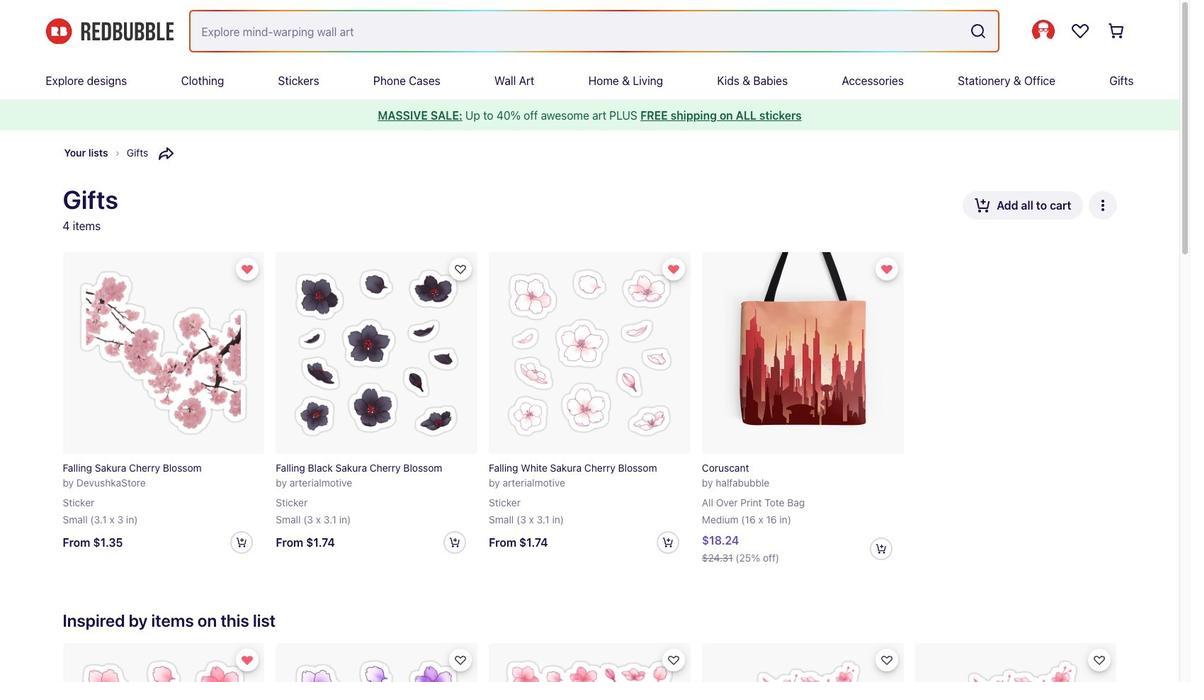 Task type: describe. For each thing, give the bounding box(es) containing it.
1 menu item from the left
[[46, 62, 127, 99]]

3 menu item from the left
[[278, 62, 319, 99]]

8 menu item from the left
[[842, 62, 904, 99]]

10 menu item from the left
[[1110, 62, 1134, 99]]

4 menu item from the left
[[373, 62, 441, 99]]

6 menu item from the left
[[589, 62, 663, 99]]



Task type: vqa. For each thing, say whether or not it's contained in the screenshot.
Secure Payments image at the left bottom
no



Task type: locate. For each thing, give the bounding box(es) containing it.
Search term search field
[[190, 11, 964, 51]]

None field
[[190, 11, 998, 51]]

menu item
[[46, 62, 127, 99], [181, 62, 224, 99], [278, 62, 319, 99], [373, 62, 441, 99], [495, 62, 535, 99], [589, 62, 663, 99], [717, 62, 788, 99], [842, 62, 904, 99], [958, 62, 1056, 99], [1110, 62, 1134, 99]]

7 menu item from the left
[[717, 62, 788, 99]]

5 menu item from the left
[[495, 62, 535, 99]]

menu bar
[[46, 62, 1134, 99]]

2 menu item from the left
[[181, 62, 224, 99]]

9 menu item from the left
[[958, 62, 1056, 99]]



